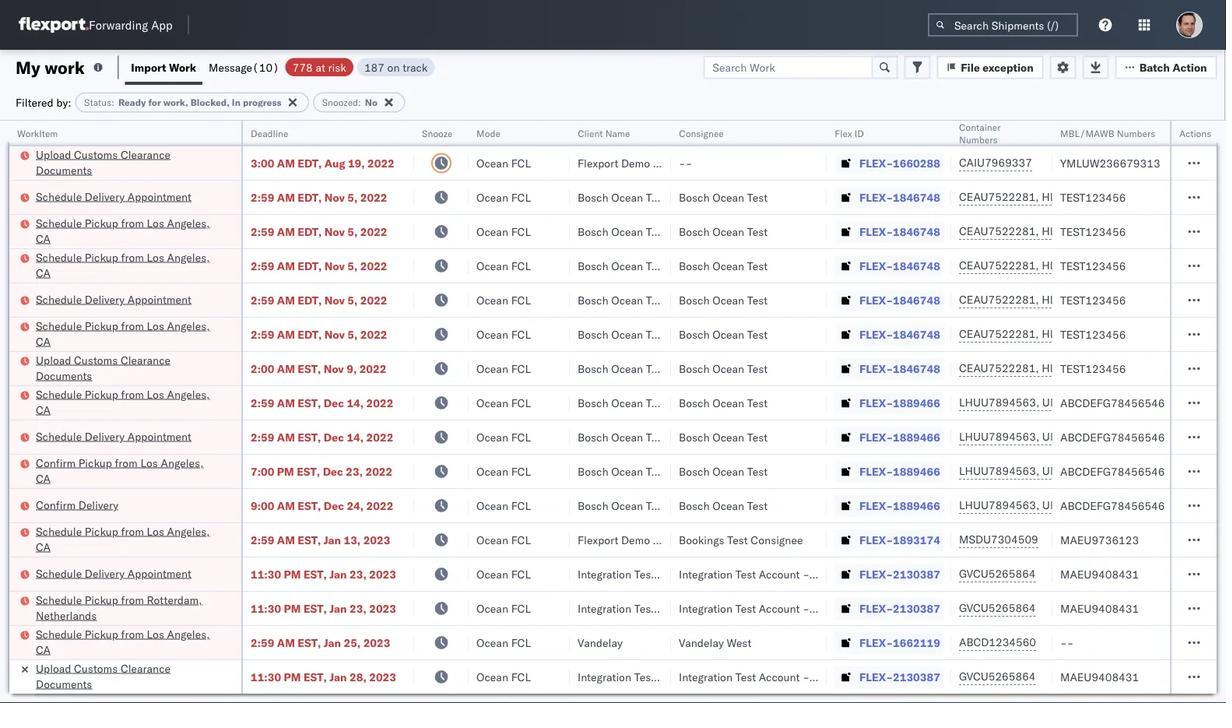 Task type: locate. For each thing, give the bounding box(es) containing it.
2 1846748 from the top
[[893, 225, 941, 238]]

1 horizontal spatial :
[[358, 97, 361, 108]]

23, up 24,
[[346, 465, 363, 478]]

3 integration from the top
[[679, 670, 733, 684]]

maeu9408431 for schedule pickup from rotterdam, netherlands
[[1061, 602, 1140, 615]]

23, up 25, at the bottom of page
[[350, 602, 367, 615]]

-
[[679, 156, 686, 170], [686, 156, 693, 170], [803, 567, 810, 581], [803, 602, 810, 615], [1061, 636, 1068, 650], [1068, 636, 1074, 650], [803, 670, 810, 684]]

ocean fcl for confirm pickup from los angeles, ca link
[[477, 465, 531, 478]]

am for schedule pickup from los angeles, ca link for fifth schedule pickup from los angeles, ca button
[[277, 533, 295, 547]]

est, up 11:30 pm est, jan 28, 2023 in the left of the page
[[298, 636, 321, 650]]

2023 up 2:59 am est, jan 25, 2023
[[369, 602, 396, 615]]

edt,
[[298, 156, 322, 170], [298, 190, 322, 204], [298, 225, 322, 238], [298, 259, 322, 273], [298, 293, 322, 307], [298, 328, 322, 341]]

account for schedule pickup from rotterdam, netherlands
[[759, 602, 800, 615]]

-- right abcd1234560 at the right bottom of page
[[1061, 636, 1074, 650]]

0 vertical spatial upload customs clearance documents button
[[36, 147, 221, 180]]

from inside confirm pickup from los angeles, ca
[[115, 456, 138, 470]]

0 vertical spatial upload customs clearance documents
[[36, 148, 171, 177]]

upload customs clearance documents button
[[36, 147, 221, 180], [36, 352, 221, 385]]

1 2130387 from the top
[[893, 567, 941, 581]]

1 vertical spatial 2:59 am est, dec 14, 2022
[[251, 430, 394, 444]]

0 vertical spatial confirm
[[36, 456, 76, 470]]

0 vertical spatial lagerfeld
[[836, 567, 882, 581]]

from
[[121, 216, 144, 230], [121, 250, 144, 264], [121, 319, 144, 333], [121, 387, 144, 401], [115, 456, 138, 470], [121, 525, 144, 538], [121, 593, 144, 607], [121, 627, 144, 641]]

schedule delivery appointment link
[[36, 189, 192, 204], [36, 292, 192, 307], [36, 429, 192, 444], [36, 566, 192, 581]]

3 ceau7522281, hlxu6269489, hlxu8034992 from the top
[[960, 259, 1201, 272]]

flex-2130387 up flex-1662119
[[860, 602, 941, 615]]

2 vertical spatial upload customs clearance documents
[[36, 662, 171, 691]]

flex-
[[860, 156, 893, 170], [860, 190, 893, 204], [860, 225, 893, 238], [860, 259, 893, 273], [860, 293, 893, 307], [860, 328, 893, 341], [860, 362, 893, 375], [860, 396, 893, 410], [860, 430, 893, 444], [860, 465, 893, 478], [860, 499, 893, 513], [860, 533, 893, 547], [860, 567, 893, 581], [860, 602, 893, 615], [860, 636, 893, 650], [860, 670, 893, 684]]

integration test account - karl lagerfeld for schedule delivery appointment
[[679, 567, 882, 581]]

1 karl from the top
[[813, 567, 833, 581]]

2 vertical spatial customs
[[74, 662, 118, 675]]

ceau7522281, hlxu6269489, hlxu8034992 for schedule pickup from los angeles, ca link for 2nd schedule pickup from los angeles, ca button from the top of the page
[[960, 259, 1201, 272]]

flex- for 1st schedule pickup from los angeles, ca button from the top schedule pickup from los angeles, ca link
[[860, 225, 893, 238]]

0 vertical spatial upload
[[36, 148, 71, 161]]

4 schedule pickup from los angeles, ca link from the top
[[36, 387, 221, 418]]

5 flex- from the top
[[860, 293, 893, 307]]

flexport
[[578, 156, 619, 170], [578, 533, 619, 547]]

2 abcdefg78456546 from the top
[[1061, 430, 1166, 444]]

numbers up ymluw236679313
[[1117, 127, 1156, 139]]

2130387 down 1893174
[[893, 567, 941, 581]]

1 flexport demo consignee from the top
[[578, 156, 706, 170]]

1 1889466 from the top
[[893, 396, 941, 410]]

1 gvcu5265864 from the top
[[960, 567, 1036, 581]]

flex-1846748 for 2:00 am est, nov 9, 2022 upload customs clearance documents button
[[860, 362, 941, 375]]

flex- for confirm pickup from los angeles, ca link
[[860, 465, 893, 478]]

4 flex- from the top
[[860, 259, 893, 273]]

0 horizontal spatial :
[[112, 97, 114, 108]]

flex-1660288 button
[[835, 152, 944, 174], [835, 152, 944, 174]]

delivery
[[85, 190, 125, 203], [85, 292, 125, 306], [85, 430, 125, 443], [78, 498, 118, 512], [85, 567, 125, 580]]

2 schedule delivery appointment button from the top
[[36, 292, 192, 309]]

est, up 7:00 pm est, dec 23, 2022
[[298, 430, 321, 444]]

jan up 25, at the bottom of page
[[330, 602, 347, 615]]

2 vertical spatial account
[[759, 670, 800, 684]]

1 vertical spatial 14,
[[347, 430, 364, 444]]

3 appointment from the top
[[128, 430, 192, 443]]

test123456 for the upload customs clearance documents link related to 2:00 am est, nov 9, 2022
[[1061, 362, 1127, 375]]

client
[[578, 127, 603, 139]]

3 lagerfeld from the top
[[836, 670, 882, 684]]

flexport for --
[[578, 156, 619, 170]]

demo down name
[[622, 156, 650, 170]]

for
[[148, 97, 161, 108]]

0 vertical spatial 11:30
[[251, 567, 281, 581]]

2 confirm from the top
[[36, 498, 76, 512]]

2:59 am est, dec 14, 2022 down 2:00 am est, nov 9, 2022
[[251, 396, 394, 410]]

flex-1889466
[[860, 396, 941, 410], [860, 430, 941, 444], [860, 465, 941, 478], [860, 499, 941, 513]]

11:30
[[251, 567, 281, 581], [251, 602, 281, 615], [251, 670, 281, 684]]

2022
[[368, 156, 395, 170], [360, 190, 387, 204], [360, 225, 387, 238], [360, 259, 387, 273], [360, 293, 387, 307], [360, 328, 387, 341], [360, 362, 387, 375], [367, 396, 394, 410], [367, 430, 394, 444], [366, 465, 393, 478], [367, 499, 394, 513]]

schedule pickup from los angeles, ca for schedule pickup from los angeles, ca link for 1st schedule pickup from los angeles, ca button from the bottom
[[36, 627, 210, 657]]

4 appointment from the top
[[128, 567, 192, 580]]

flex-1846748 for 1st schedule pickup from los angeles, ca button from the top
[[860, 225, 941, 238]]

work
[[45, 56, 85, 78]]

2 lhuu7894563, from the top
[[960, 430, 1040, 444]]

gvcu5265864 up abcd1234560 at the right bottom of page
[[960, 601, 1036, 615]]

5 fcl from the top
[[511, 293, 531, 307]]

6 schedule pickup from los angeles, ca from the top
[[36, 627, 210, 657]]

maeu9736123
[[1061, 533, 1140, 547]]

ceau7522281, for 2:00 am est, nov 9, 2022 upload customs clearance documents button
[[960, 361, 1040, 375]]

0 horizontal spatial numbers
[[960, 134, 998, 145]]

Search Work text field
[[704, 56, 873, 79]]

pm for confirm pickup from los angeles, ca
[[277, 465, 294, 478]]

2022 for the upload customs clearance documents link corresponding to 3:00 am edt, aug 19, 2022
[[368, 156, 395, 170]]

0 vertical spatial upload customs clearance documents link
[[36, 147, 221, 178]]

12 fcl from the top
[[511, 533, 531, 547]]

est, down 9:00 am est, dec 24, 2022
[[298, 533, 321, 547]]

-- down consignee button
[[679, 156, 693, 170]]

2 ceau7522281, from the top
[[960, 224, 1040, 238]]

23, for rotterdam,
[[350, 602, 367, 615]]

1 ocean fcl from the top
[[477, 156, 531, 170]]

lagerfeld up flex-1662119
[[836, 602, 882, 615]]

fcl for confirm pickup from los angeles, ca link
[[511, 465, 531, 478]]

1 : from the left
[[112, 97, 114, 108]]

0 vertical spatial documents
[[36, 163, 92, 177]]

2 customs from the top
[[74, 353, 118, 367]]

0 vertical spatial flex-2130387
[[860, 567, 941, 581]]

2 vertical spatial 23,
[[350, 602, 367, 615]]

1 vertical spatial upload customs clearance documents button
[[36, 352, 221, 385]]

2 5, from the top
[[348, 225, 358, 238]]

clearance
[[121, 148, 171, 161], [121, 353, 171, 367], [121, 662, 171, 675]]

flex- for schedule pickup from los angeles, ca link for 2nd schedule pickup from los angeles, ca button from the top of the page
[[860, 259, 893, 273]]

10 fcl from the top
[[511, 465, 531, 478]]

demo
[[622, 156, 650, 170], [622, 533, 650, 547]]

schedule pickup from los angeles, ca button
[[36, 215, 221, 248], [36, 250, 221, 282], [36, 318, 221, 351], [36, 387, 221, 419], [36, 524, 221, 557], [36, 627, 221, 659]]

778
[[293, 60, 313, 74]]

lagerfeld down flex-1893174
[[836, 567, 882, 581]]

12 ocean fcl from the top
[[477, 533, 531, 547]]

11:30 up 2:59 am est, jan 25, 2023
[[251, 602, 281, 615]]

13 fcl from the top
[[511, 567, 531, 581]]

4 am from the top
[[277, 259, 295, 273]]

2 account from the top
[[759, 602, 800, 615]]

2 vertical spatial clearance
[[121, 662, 171, 675]]

0 vertical spatial 14,
[[347, 396, 364, 410]]

1 11:30 from the top
[[251, 567, 281, 581]]

am for 3rd schedule delivery appointment link from the bottom of the page
[[277, 293, 295, 307]]

jan down 13, at left bottom
[[330, 567, 347, 581]]

0 horizontal spatial --
[[679, 156, 693, 170]]

schedule pickup from los angeles, ca for schedule pickup from los angeles, ca link for 2nd schedule pickup from los angeles, ca button from the top of the page
[[36, 250, 210, 280]]

1 vertical spatial confirm
[[36, 498, 76, 512]]

: left 'no'
[[358, 97, 361, 108]]

2 vertical spatial flex-2130387
[[860, 670, 941, 684]]

1 upload customs clearance documents link from the top
[[36, 147, 221, 178]]

confirm up confirm delivery
[[36, 456, 76, 470]]

1 vertical spatial maeu9408431
[[1061, 602, 1140, 615]]

schedule delivery appointment for second schedule delivery appointment link from the bottom
[[36, 430, 192, 443]]

1 vertical spatial customs
[[74, 353, 118, 367]]

est, down 2:59 am est, jan 13, 2023
[[304, 567, 327, 581]]

lagerfeld down flex-1662119
[[836, 670, 882, 684]]

1 vertical spatial 2130387
[[893, 602, 941, 615]]

1 vertical spatial upload
[[36, 353, 71, 367]]

3 2:59 am edt, nov 5, 2022 from the top
[[251, 259, 387, 273]]

from inside schedule pickup from rotterdam, netherlands
[[121, 593, 144, 607]]

flexport for bookings test consignee
[[578, 533, 619, 547]]

0 vertical spatial clearance
[[121, 148, 171, 161]]

ceau7522281, for fourth schedule pickup from los angeles, ca button from the bottom of the page
[[960, 327, 1040, 341]]

1 vertical spatial 11:30
[[251, 602, 281, 615]]

1 vertical spatial flexport
[[578, 533, 619, 547]]

resize handle column header
[[223, 121, 241, 703], [396, 121, 414, 703], [450, 121, 469, 703], [551, 121, 570, 703], [653, 121, 671, 703], [808, 121, 827, 703], [933, 121, 952, 703], [1034, 121, 1053, 703], [1199, 121, 1217, 703]]

integration
[[679, 567, 733, 581], [679, 602, 733, 615], [679, 670, 733, 684]]

2 schedule pickup from los angeles, ca from the top
[[36, 250, 210, 280]]

13 flex- from the top
[[860, 567, 893, 581]]

lagerfeld for schedule pickup from rotterdam, netherlands
[[836, 602, 882, 615]]

2:59 am edt, nov 5, 2022 for fourth schedule pickup from los angeles, ca button from the bottom of the page
[[251, 328, 387, 341]]

customs for 2:00 am est, nov 9, 2022
[[74, 353, 118, 367]]

jan left 13, at left bottom
[[324, 533, 341, 547]]

23,
[[346, 465, 363, 478], [350, 567, 367, 581], [350, 602, 367, 615]]

0 vertical spatial integration
[[679, 567, 733, 581]]

confirm inside confirm pickup from los angeles, ca
[[36, 456, 76, 470]]

schedule pickup from los angeles, ca
[[36, 216, 210, 245], [36, 250, 210, 280], [36, 319, 210, 348], [36, 387, 210, 417], [36, 525, 210, 554], [36, 627, 210, 657]]

2 vertical spatial integration
[[679, 670, 733, 684]]

numbers inside button
[[1117, 127, 1156, 139]]

mbl/mawb numbers button
[[1053, 124, 1227, 139]]

14, down 9,
[[347, 396, 364, 410]]

flex-1889466 button
[[835, 392, 944, 414], [835, 392, 944, 414], [835, 426, 944, 448], [835, 426, 944, 448], [835, 461, 944, 483], [835, 461, 944, 483], [835, 495, 944, 517], [835, 495, 944, 517]]

est, down 2:00 am est, nov 9, 2022
[[298, 396, 321, 410]]

11:30 down 2:59 am est, jan 13, 2023
[[251, 567, 281, 581]]

0 horizontal spatial vandelay
[[578, 636, 623, 650]]

flex-2130387 down flex-1662119
[[860, 670, 941, 684]]

am for 1st schedule pickup from los angeles, ca button from the top schedule pickup from los angeles, ca link
[[277, 225, 295, 238]]

test
[[646, 190, 667, 204], [748, 190, 768, 204], [646, 225, 667, 238], [748, 225, 768, 238], [646, 259, 667, 273], [748, 259, 768, 273], [646, 293, 667, 307], [748, 293, 768, 307], [646, 328, 667, 341], [748, 328, 768, 341], [646, 362, 667, 375], [748, 362, 768, 375], [646, 396, 667, 410], [748, 396, 768, 410], [646, 430, 667, 444], [748, 430, 768, 444], [646, 465, 667, 478], [748, 465, 768, 478], [646, 499, 667, 513], [748, 499, 768, 513], [728, 533, 748, 547], [736, 567, 756, 581], [736, 602, 756, 615], [736, 670, 756, 684]]

0 vertical spatial karl
[[813, 567, 833, 581]]

1 vertical spatial account
[[759, 602, 800, 615]]

1 vertical spatial 11:30 pm est, jan 23, 2023
[[251, 602, 396, 615]]

2:59 am est, dec 14, 2022 up 7:00 pm est, dec 23, 2022
[[251, 430, 394, 444]]

2 schedule from the top
[[36, 216, 82, 230]]

2 vertical spatial documents
[[36, 677, 92, 691]]

integration up vandelay west
[[679, 602, 733, 615]]

0 vertical spatial maeu9408431
[[1061, 567, 1140, 581]]

from for schedule pickup from los angeles, ca link for fourth schedule pickup from los angeles, ca button from the bottom of the page
[[121, 319, 144, 333]]

3 1889466 from the top
[[893, 465, 941, 478]]

3 clearance from the top
[[121, 662, 171, 675]]

1 vertical spatial flexport demo consignee
[[578, 533, 706, 547]]

11 flex- from the top
[[860, 499, 893, 513]]

9 ocean fcl from the top
[[477, 430, 531, 444]]

1 vertical spatial --
[[1061, 636, 1074, 650]]

hlxu8034992
[[1125, 190, 1201, 204], [1125, 224, 1201, 238], [1125, 259, 1201, 272], [1125, 293, 1201, 306], [1125, 327, 1201, 341], [1125, 361, 1201, 375]]

2 vertical spatial 2130387
[[893, 670, 941, 684]]

flex- for schedule pickup from los angeles, ca link for fourth schedule pickup from los angeles, ca button from the bottom of the page
[[860, 328, 893, 341]]

1 2:59 am edt, nov 5, 2022 from the top
[[251, 190, 387, 204]]

1 vertical spatial integration test account - karl lagerfeld
[[679, 602, 882, 615]]

snoozed : no
[[322, 97, 378, 108]]

0 vertical spatial flexport
[[578, 156, 619, 170]]

resize handle column header for deadline
[[396, 121, 414, 703]]

customs for 3:00 am edt, aug 19, 2022
[[74, 148, 118, 161]]

1 vertical spatial demo
[[622, 533, 650, 547]]

angeles, for schedule pickup from los angeles, ca link for 1st schedule pickup from los angeles, ca button from the bottom
[[167, 627, 210, 641]]

flex- for 3rd schedule delivery appointment link from the bottom of the page
[[860, 293, 893, 307]]

flexport demo consignee for bookings
[[578, 533, 706, 547]]

19,
[[348, 156, 365, 170]]

12 flex- from the top
[[860, 533, 893, 547]]

5,
[[348, 190, 358, 204], [348, 225, 358, 238], [348, 259, 358, 273], [348, 293, 358, 307], [348, 328, 358, 341]]

2:59 am est, jan 13, 2023
[[251, 533, 391, 547]]

1 horizontal spatial numbers
[[1117, 127, 1156, 139]]

2 vertical spatial maeu9408431
[[1061, 670, 1140, 684]]

progress
[[243, 97, 282, 108]]

3 ceau7522281, from the top
[[960, 259, 1040, 272]]

est, down 2:59 am est, jan 25, 2023
[[304, 670, 327, 684]]

flex- for schedule pickup from los angeles, ca link for 1st schedule pickup from los angeles, ca button from the bottom
[[860, 636, 893, 650]]

schedule pickup from rotterdam, netherlands button
[[36, 592, 221, 625]]

delivery for 2:59 am edt, nov 5, 2022
[[85, 190, 125, 203]]

2 uetu5238478 from the top
[[1043, 430, 1119, 444]]

est, left 9,
[[298, 362, 321, 375]]

fcl for schedule pickup from los angeles, ca link for 2nd schedule pickup from los angeles, ca button from the top of the page
[[511, 259, 531, 273]]

5 2:59 am edt, nov 5, 2022 from the top
[[251, 328, 387, 341]]

gvcu5265864
[[960, 567, 1036, 581], [960, 601, 1036, 615], [960, 670, 1036, 683]]

3 test123456 from the top
[[1061, 259, 1127, 273]]

: left ready
[[112, 97, 114, 108]]

2 lagerfeld from the top
[[836, 602, 882, 615]]

2023 right 25, at the bottom of page
[[363, 636, 391, 650]]

integration test account - karl lagerfeld down west
[[679, 670, 882, 684]]

1 vertical spatial clearance
[[121, 353, 171, 367]]

pm down 2:59 am est, jan 13, 2023
[[284, 567, 301, 581]]

jan
[[324, 533, 341, 547], [330, 567, 347, 581], [330, 602, 347, 615], [324, 636, 341, 650], [330, 670, 347, 684]]

schedule pickup from los angeles, ca for 1st schedule pickup from los angeles, ca button from the top schedule pickup from los angeles, ca link
[[36, 216, 210, 245]]

2 vertical spatial lagerfeld
[[836, 670, 882, 684]]

14 ocean fcl from the top
[[477, 602, 531, 615]]

8 2:59 from the top
[[251, 533, 274, 547]]

1 flex-2130387 from the top
[[860, 567, 941, 581]]

1846748 for the upload customs clearance documents link related to 2:00 am est, nov 9, 2022
[[893, 362, 941, 375]]

flex-1846748 for 2nd schedule pickup from los angeles, ca button from the top of the page
[[860, 259, 941, 273]]

fcl for 4th schedule pickup from los angeles, ca button from the top schedule pickup from los angeles, ca link
[[511, 396, 531, 410]]

flexport demo consignee
[[578, 156, 706, 170], [578, 533, 706, 547]]

test123456
[[1061, 190, 1127, 204], [1061, 225, 1127, 238], [1061, 259, 1127, 273], [1061, 293, 1127, 307], [1061, 328, 1127, 341], [1061, 362, 1127, 375]]

11:30 down 2:59 am est, jan 25, 2023
[[251, 670, 281, 684]]

2 11:30 from the top
[[251, 602, 281, 615]]

2 vertical spatial karl
[[813, 670, 833, 684]]

flex-1662119
[[860, 636, 941, 650]]

2130387 for schedule delivery appointment
[[893, 567, 941, 581]]

2 ca from the top
[[36, 266, 51, 280]]

2 vertical spatial upload
[[36, 662, 71, 675]]

schedule pickup from los angeles, ca link
[[36, 215, 221, 247], [36, 250, 221, 281], [36, 318, 221, 349], [36, 387, 221, 418], [36, 524, 221, 555], [36, 627, 221, 658]]

upload customs clearance documents button for 2:00 am est, nov 9, 2022
[[36, 352, 221, 385]]

2 hlxu8034992 from the top
[[1125, 224, 1201, 238]]

integration down bookings
[[679, 567, 733, 581]]

2023 right 13, at left bottom
[[363, 533, 391, 547]]

2023
[[363, 533, 391, 547], [369, 567, 396, 581], [369, 602, 396, 615], [363, 636, 391, 650], [369, 670, 396, 684]]

pickup inside schedule pickup from rotterdam, netherlands
[[85, 593, 118, 607]]

1 vertical spatial 23,
[[350, 567, 367, 581]]

1 vertical spatial integration
[[679, 602, 733, 615]]

upload customs clearance documents for 2:00 am est, nov 9, 2022
[[36, 353, 171, 382]]

schedule pickup from los angeles, ca link for 4th schedule pickup from los angeles, ca button from the top
[[36, 387, 221, 418]]

schedule delivery appointment for fourth schedule delivery appointment link from the bottom
[[36, 190, 192, 203]]

2:59 am edt, nov 5, 2022 for 1st schedule pickup from los angeles, ca button from the top
[[251, 225, 387, 238]]

1 vertical spatial gvcu5265864
[[960, 601, 1036, 615]]

documents
[[36, 163, 92, 177], [36, 369, 92, 382], [36, 677, 92, 691]]

0 vertical spatial 2130387
[[893, 567, 941, 581]]

gvcu5265864 down msdu7304509
[[960, 567, 1036, 581]]

ocean
[[477, 156, 509, 170], [477, 190, 509, 204], [612, 190, 644, 204], [713, 190, 745, 204], [477, 225, 509, 238], [612, 225, 644, 238], [713, 225, 745, 238], [477, 259, 509, 273], [612, 259, 644, 273], [713, 259, 745, 273], [477, 293, 509, 307], [612, 293, 644, 307], [713, 293, 745, 307], [477, 328, 509, 341], [612, 328, 644, 341], [713, 328, 745, 341], [477, 362, 509, 375], [612, 362, 644, 375], [713, 362, 745, 375], [477, 396, 509, 410], [612, 396, 644, 410], [713, 396, 745, 410], [477, 430, 509, 444], [612, 430, 644, 444], [713, 430, 745, 444], [477, 465, 509, 478], [612, 465, 644, 478], [713, 465, 745, 478], [477, 499, 509, 513], [612, 499, 644, 513], [713, 499, 745, 513], [477, 533, 509, 547], [477, 567, 509, 581], [477, 602, 509, 615], [477, 636, 509, 650], [477, 670, 509, 684]]

14 fcl from the top
[[511, 602, 531, 615]]

jan left 28,
[[330, 670, 347, 684]]

numbers for mbl/mawb numbers
[[1117, 127, 1156, 139]]

23, down 13, at left bottom
[[350, 567, 367, 581]]

est, up 2:59 am est, jan 13, 2023
[[298, 499, 321, 513]]

1 vertical spatial upload customs clearance documents
[[36, 353, 171, 382]]

schedule
[[36, 190, 82, 203], [36, 216, 82, 230], [36, 250, 82, 264], [36, 292, 82, 306], [36, 319, 82, 333], [36, 387, 82, 401], [36, 430, 82, 443], [36, 525, 82, 538], [36, 567, 82, 580], [36, 593, 82, 607], [36, 627, 82, 641]]

account for schedule delivery appointment
[[759, 567, 800, 581]]

dec left 24,
[[324, 499, 344, 513]]

23, for los
[[346, 465, 363, 478]]

resize handle column header for flex id
[[933, 121, 952, 703]]

15 flex- from the top
[[860, 636, 893, 650]]

maeu9408431
[[1061, 567, 1140, 581], [1061, 602, 1140, 615], [1061, 670, 1140, 684]]

integration test account - karl lagerfeld
[[679, 567, 882, 581], [679, 602, 882, 615], [679, 670, 882, 684]]

confirm
[[36, 456, 76, 470], [36, 498, 76, 512]]

pm
[[277, 465, 294, 478], [284, 567, 301, 581], [284, 602, 301, 615], [284, 670, 301, 684]]

actions
[[1180, 127, 1212, 139]]

1 horizontal spatial vandelay
[[679, 636, 724, 650]]

2130387 up 1662119
[[893, 602, 941, 615]]

3 2130387 from the top
[[893, 670, 941, 684]]

confirm down confirm pickup from los angeles, ca
[[36, 498, 76, 512]]

1 1846748 from the top
[[893, 190, 941, 204]]

24,
[[347, 499, 364, 513]]

7 resize handle column header from the left
[[933, 121, 952, 703]]

2 vertical spatial gvcu5265864
[[960, 670, 1036, 683]]

lhuu7894563,
[[960, 396, 1040, 409], [960, 430, 1040, 444], [960, 464, 1040, 478], [960, 498, 1040, 512]]

fcl for 3rd schedule delivery appointment link from the bottom of the page
[[511, 293, 531, 307]]

9 2:59 from the top
[[251, 636, 274, 650]]

11:30 pm est, jan 23, 2023 up 2:59 am est, jan 25, 2023
[[251, 602, 396, 615]]

3 documents from the top
[[36, 677, 92, 691]]

1 vertical spatial karl
[[813, 602, 833, 615]]

2 vertical spatial 11:30
[[251, 670, 281, 684]]

14, up 7:00 pm est, dec 23, 2022
[[347, 430, 364, 444]]

los inside confirm pickup from los angeles, ca
[[141, 456, 158, 470]]

2 vertical spatial upload customs clearance documents link
[[36, 661, 221, 692]]

11:30 pm est, jan 23, 2023 for schedule pickup from rotterdam, netherlands
[[251, 602, 396, 615]]

numbers down container
[[960, 134, 998, 145]]

numbers inside container numbers
[[960, 134, 998, 145]]

am for 4th schedule pickup from los angeles, ca button from the top schedule pickup from los angeles, ca link
[[277, 396, 295, 410]]

2 appointment from the top
[[128, 292, 192, 306]]

7:00
[[251, 465, 274, 478]]

gvcu5265864 for schedule delivery appointment
[[960, 567, 1036, 581]]

2:59 am edt, nov 5, 2022
[[251, 190, 387, 204], [251, 225, 387, 238], [251, 259, 387, 273], [251, 293, 387, 307], [251, 328, 387, 341]]

3 1846748 from the top
[[893, 259, 941, 273]]

(10)
[[252, 60, 279, 74]]

est, up 9:00 am est, dec 24, 2022
[[297, 465, 320, 478]]

fcl for 1st schedule delivery appointment link from the bottom of the page
[[511, 567, 531, 581]]

hlxu6269489,
[[1042, 190, 1122, 204], [1042, 224, 1122, 238], [1042, 259, 1122, 272], [1042, 293, 1122, 306], [1042, 327, 1122, 341], [1042, 361, 1122, 375]]

flex- for the schedule pickup from rotterdam, netherlands link
[[860, 602, 893, 615]]

angeles, inside confirm pickup from los angeles, ca
[[161, 456, 204, 470]]

flex-1660288
[[860, 156, 941, 170]]

1 flex- from the top
[[860, 156, 893, 170]]

3 upload from the top
[[36, 662, 71, 675]]

pm right '7:00' on the left bottom of page
[[277, 465, 294, 478]]

ocean fcl for the upload customs clearance documents link related to 2:00 am est, nov 9, 2022
[[477, 362, 531, 375]]

nov for 1st schedule pickup from los angeles, ca button from the top schedule pickup from los angeles, ca link
[[325, 225, 345, 238]]

ocean fcl for the upload customs clearance documents link corresponding to 3:00 am edt, aug 19, 2022
[[477, 156, 531, 170]]

0 vertical spatial 2:59 am est, dec 14, 2022
[[251, 396, 394, 410]]

: for snoozed
[[358, 97, 361, 108]]

ceau7522281, for 2nd schedule pickup from los angeles, ca button from the top of the page
[[960, 259, 1040, 272]]

2130387 down 1662119
[[893, 670, 941, 684]]

est, for 1st schedule delivery appointment link from the bottom of the page
[[304, 567, 327, 581]]

consignee inside button
[[679, 127, 724, 139]]

1846748
[[893, 190, 941, 204], [893, 225, 941, 238], [893, 259, 941, 273], [893, 293, 941, 307], [893, 328, 941, 341], [893, 362, 941, 375]]

8 resize handle column header from the left
[[1034, 121, 1053, 703]]

15 fcl from the top
[[511, 636, 531, 650]]

3 edt, from the top
[[298, 225, 322, 238]]

ca
[[36, 232, 51, 245], [36, 266, 51, 280], [36, 335, 51, 348], [36, 403, 51, 417], [36, 472, 51, 485], [36, 540, 51, 554], [36, 643, 51, 657]]

integration test account - karl lagerfeld up west
[[679, 602, 882, 615]]

jan left 25, at the bottom of page
[[324, 636, 341, 650]]

0 vertical spatial 23,
[[346, 465, 363, 478]]

schedule pickup from rotterdam, netherlands link
[[36, 592, 221, 623]]

0 vertical spatial demo
[[622, 156, 650, 170]]

angeles, for schedule pickup from los angeles, ca link for fifth schedule pickup from los angeles, ca button
[[167, 525, 210, 538]]

11:30 pm est, jan 28, 2023
[[251, 670, 396, 684]]

angeles, for confirm pickup from los angeles, ca link
[[161, 456, 204, 470]]

3 hlxu6269489, from the top
[[1042, 259, 1122, 272]]

flex-1893174 button
[[835, 529, 944, 551], [835, 529, 944, 551]]

3 schedule delivery appointment from the top
[[36, 430, 192, 443]]

numbers
[[1117, 127, 1156, 139], [960, 134, 998, 145]]

gvcu5265864 down abcd1234560 at the right bottom of page
[[960, 670, 1036, 683]]

1 appointment from the top
[[128, 190, 192, 203]]

11:30 pm est, jan 23, 2023 down 2:59 am est, jan 13, 2023
[[251, 567, 396, 581]]

angeles,
[[167, 216, 210, 230], [167, 250, 210, 264], [167, 319, 210, 333], [167, 387, 210, 401], [161, 456, 204, 470], [167, 525, 210, 538], [167, 627, 210, 641]]

flex-1893174
[[860, 533, 941, 547]]

work,
[[163, 97, 188, 108]]

est, up 2:59 am est, jan 25, 2023
[[304, 602, 327, 615]]

8 flex- from the top
[[860, 396, 893, 410]]

consignee button
[[671, 124, 812, 139]]

0 vertical spatial 11:30 pm est, jan 23, 2023
[[251, 567, 396, 581]]

demo left bookings
[[622, 533, 650, 547]]

flex-1846748 button
[[835, 187, 944, 208], [835, 187, 944, 208], [835, 221, 944, 243], [835, 221, 944, 243], [835, 255, 944, 277], [835, 255, 944, 277], [835, 289, 944, 311], [835, 289, 944, 311], [835, 324, 944, 345], [835, 324, 944, 345], [835, 358, 944, 380], [835, 358, 944, 380]]

resize handle column header for workitem
[[223, 121, 241, 703]]

--
[[679, 156, 693, 170], [1061, 636, 1074, 650]]

1 vertical spatial lagerfeld
[[836, 602, 882, 615]]

0 vertical spatial account
[[759, 567, 800, 581]]

delivery inside "link"
[[78, 498, 118, 512]]

karl
[[813, 567, 833, 581], [813, 602, 833, 615], [813, 670, 833, 684]]

test123456 for schedule pickup from los angeles, ca link for 2nd schedule pickup from los angeles, ca button from the top of the page
[[1061, 259, 1127, 273]]

ocean fcl for schedule pickup from los angeles, ca link for fourth schedule pickup from los angeles, ca button from the bottom of the page
[[477, 328, 531, 341]]

pm up 2:59 am est, jan 25, 2023
[[284, 602, 301, 615]]

1 schedule delivery appointment button from the top
[[36, 189, 192, 206]]

11 ocean fcl from the top
[[477, 499, 531, 513]]

2 vertical spatial integration test account - karl lagerfeld
[[679, 670, 882, 684]]

3 am from the top
[[277, 225, 295, 238]]

0 vertical spatial integration test account - karl lagerfeld
[[679, 567, 882, 581]]

4 schedule pickup from los angeles, ca from the top
[[36, 387, 210, 417]]

0 vertical spatial --
[[679, 156, 693, 170]]

upload customs clearance documents button for 3:00 am edt, aug 19, 2022
[[36, 147, 221, 180]]

integration test account - karl lagerfeld down bookings test consignee
[[679, 567, 882, 581]]

0 vertical spatial gvcu5265864
[[960, 567, 1036, 581]]

5 ca from the top
[[36, 472, 51, 485]]

ocean fcl for 3rd schedule delivery appointment link from the bottom of the page
[[477, 293, 531, 307]]

upload for 3:00 am edt, aug 19, 2022
[[36, 148, 71, 161]]

flex-2130387 down flex-1893174
[[860, 567, 941, 581]]

5 1846748 from the top
[[893, 328, 941, 341]]

2:59 am est, dec 14, 2022
[[251, 396, 394, 410], [251, 430, 394, 444]]

integration down vandelay west
[[679, 670, 733, 684]]

nov for schedule pickup from los angeles, ca link for fourth schedule pickup from los angeles, ca button from the bottom of the page
[[325, 328, 345, 341]]

2023 for schedule pickup from rotterdam, netherlands "button"
[[369, 602, 396, 615]]

1 vertical spatial flex-2130387
[[860, 602, 941, 615]]

2 edt, from the top
[[298, 190, 322, 204]]

0 vertical spatial customs
[[74, 148, 118, 161]]

1 schedule delivery appointment link from the top
[[36, 189, 192, 204]]

7:00 pm est, dec 23, 2022
[[251, 465, 393, 478]]

confirm inside "link"
[[36, 498, 76, 512]]

upload customs clearance documents link for 3:00 am edt, aug 19, 2022
[[36, 147, 221, 178]]

file exception button
[[937, 56, 1044, 79], [937, 56, 1044, 79]]

1 am from the top
[[277, 156, 295, 170]]

1 vertical spatial documents
[[36, 369, 92, 382]]

3 flex- from the top
[[860, 225, 893, 238]]

lagerfeld
[[836, 567, 882, 581], [836, 602, 882, 615], [836, 670, 882, 684]]

schedule pickup from los angeles, ca for schedule pickup from los angeles, ca link for fourth schedule pickup from los angeles, ca button from the bottom of the page
[[36, 319, 210, 348]]

2 flex-1846748 from the top
[[860, 225, 941, 238]]

karl for schedule delivery appointment
[[813, 567, 833, 581]]

1 lhuu7894563, uetu5238478 from the top
[[960, 396, 1119, 409]]

0 vertical spatial flexport demo consignee
[[578, 156, 706, 170]]

1 vertical spatial upload customs clearance documents link
[[36, 352, 221, 384]]



Task type: vqa. For each thing, say whether or not it's contained in the screenshot.


Task type: describe. For each thing, give the bounding box(es) containing it.
ocean fcl for schedule pickup from los angeles, ca link for 1st schedule pickup from los angeles, ca button from the bottom
[[477, 636, 531, 650]]

6 hlxu8034992 from the top
[[1125, 361, 1201, 375]]

3 resize handle column header from the left
[[450, 121, 469, 703]]

6 edt, from the top
[[298, 328, 322, 341]]

nov for the upload customs clearance documents link related to 2:00 am est, nov 9, 2022
[[324, 362, 344, 375]]

integration test account - karl lagerfeld for schedule pickup from rotterdam, netherlands
[[679, 602, 882, 615]]

8 schedule from the top
[[36, 525, 82, 538]]

4 schedule pickup from los angeles, ca button from the top
[[36, 387, 221, 419]]

test123456 for 1st schedule pickup from los angeles, ca button from the top schedule pickup from los angeles, ca link
[[1061, 225, 1127, 238]]

am for the upload customs clearance documents link related to 2:00 am est, nov 9, 2022
[[277, 362, 295, 375]]

file
[[961, 60, 980, 74]]

9 resize handle column header from the left
[[1199, 121, 1217, 703]]

3 maeu9408431 from the top
[[1061, 670, 1140, 684]]

11 schedule from the top
[[36, 627, 82, 641]]

ymluw236679313
[[1061, 156, 1161, 170]]

workitem button
[[9, 124, 226, 139]]

action
[[1173, 60, 1208, 74]]

3 flex-1889466 from the top
[[860, 465, 941, 478]]

import
[[131, 60, 166, 74]]

4 schedule delivery appointment button from the top
[[36, 566, 192, 583]]

schedule pickup from los angeles, ca link for 1st schedule pickup from los angeles, ca button from the top
[[36, 215, 221, 247]]

aug
[[325, 156, 345, 170]]

3:00 am edt, aug 19, 2022
[[251, 156, 395, 170]]

2 2:59 from the top
[[251, 225, 274, 238]]

2 14, from the top
[[347, 430, 364, 444]]

2 schedule pickup from los angeles, ca button from the top
[[36, 250, 221, 282]]

2023 down 2:59 am est, jan 13, 2023
[[369, 567, 396, 581]]

1 ceau7522281, hlxu6269489, hlxu8034992 from the top
[[960, 190, 1201, 204]]

4 schedule from the top
[[36, 292, 82, 306]]

from for 4th schedule pickup from los angeles, ca button from the top schedule pickup from los angeles, ca link
[[121, 387, 144, 401]]

4 lhuu7894563, uetu5238478 from the top
[[960, 498, 1119, 512]]

jan for 1st schedule delivery appointment link from the bottom of the page
[[330, 567, 347, 581]]

pm down 2:59 am est, jan 25, 2023
[[284, 670, 301, 684]]

5 2:59 from the top
[[251, 328, 274, 341]]

container numbers
[[960, 121, 1001, 145]]

vandelay for vandelay
[[578, 636, 623, 650]]

5 schedule from the top
[[36, 319, 82, 333]]

3 hlxu8034992 from the top
[[1125, 259, 1201, 272]]

1 test123456 from the top
[[1061, 190, 1127, 204]]

test123456 for 3rd schedule delivery appointment link from the bottom of the page
[[1061, 293, 1127, 307]]

clearance for 3:00 am edt, aug 19, 2022
[[121, 148, 171, 161]]

mbl/mawb
[[1061, 127, 1115, 139]]

forwarding app
[[89, 18, 173, 32]]

ocean fcl for schedule pickup from los angeles, ca link for fifth schedule pickup from los angeles, ca button
[[477, 533, 531, 547]]

3 lhuu7894563, uetu5238478 from the top
[[960, 464, 1119, 478]]

am for the upload customs clearance documents link corresponding to 3:00 am edt, aug 19, 2022
[[277, 156, 295, 170]]

2:00 am est, nov 9, 2022
[[251, 362, 387, 375]]

ca inside confirm pickup from los angeles, ca
[[36, 472, 51, 485]]

16 flex- from the top
[[860, 670, 893, 684]]

schedule pickup from los angeles, ca for 4th schedule pickup from los angeles, ca button from the top schedule pickup from los angeles, ca link
[[36, 387, 210, 417]]

4 hlxu8034992 from the top
[[1125, 293, 1201, 306]]

confirm delivery button
[[36, 497, 118, 514]]

forwarding
[[89, 18, 148, 32]]

caiu7969337
[[960, 156, 1033, 169]]

1846748 for schedule pickup from los angeles, ca link for 2nd schedule pickup from los angeles, ca button from the top of the page
[[893, 259, 941, 273]]

confirm delivery link
[[36, 497, 118, 513]]

9:00 am est, dec 24, 2022
[[251, 499, 394, 513]]

4 5, from the top
[[348, 293, 358, 307]]

from for confirm pickup from los angeles, ca link
[[115, 456, 138, 470]]

11:30 for schedule pickup from rotterdam, netherlands
[[251, 602, 281, 615]]

work
[[169, 60, 196, 74]]

6 2:59 from the top
[[251, 396, 274, 410]]

message
[[209, 60, 252, 74]]

5 edt, from the top
[[298, 293, 322, 307]]

test123456 for schedule pickup from los angeles, ca link for fourth schedule pickup from los angeles, ca button from the bottom of the page
[[1061, 328, 1127, 341]]

1 hlxu6269489, from the top
[[1042, 190, 1122, 204]]

flex-2130387 for schedule pickup from rotterdam, netherlands
[[860, 602, 941, 615]]

exception
[[983, 60, 1034, 74]]

client name button
[[570, 124, 656, 139]]

fcl for the upload customs clearance documents link corresponding to 3:00 am edt, aug 19, 2022
[[511, 156, 531, 170]]

flex-2130387 for schedule delivery appointment
[[860, 567, 941, 581]]

2:00
[[251, 362, 274, 375]]

risk
[[328, 60, 347, 74]]

2 lhuu7894563, uetu5238478 from the top
[[960, 430, 1119, 444]]

bookings test consignee
[[679, 533, 803, 547]]

187 on track
[[364, 60, 428, 74]]

appointment for second schedule delivery appointment link from the bottom
[[128, 430, 192, 443]]

4 lhuu7894563, from the top
[[960, 498, 1040, 512]]

3 5, from the top
[[348, 259, 358, 273]]

13,
[[344, 533, 361, 547]]

ready
[[118, 97, 146, 108]]

in
[[232, 97, 241, 108]]

ceau7522281, hlxu6269489, hlxu8034992 for 1st schedule pickup from los angeles, ca button from the top schedule pickup from los angeles, ca link
[[960, 224, 1201, 238]]

filtered
[[16, 95, 53, 109]]

upload for 2:00 am est, nov 9, 2022
[[36, 353, 71, 367]]

deadline
[[251, 127, 288, 139]]

dec up 9:00 am est, dec 24, 2022
[[323, 465, 343, 478]]

pm for schedule delivery appointment
[[284, 567, 301, 581]]

snooze
[[422, 127, 453, 139]]

bookings
[[679, 533, 725, 547]]

4 schedule delivery appointment link from the top
[[36, 566, 192, 581]]

from for the schedule pickup from rotterdam, netherlands link
[[121, 593, 144, 607]]

28,
[[350, 670, 367, 684]]

mode
[[477, 127, 501, 139]]

1893174
[[893, 533, 941, 547]]

ceau7522281, for 1st schedule pickup from los angeles, ca button from the top
[[960, 224, 1040, 238]]

import work button
[[125, 50, 203, 85]]

3 schedule from the top
[[36, 250, 82, 264]]

ocean fcl for the schedule pickup from rotterdam, netherlands link
[[477, 602, 531, 615]]

schedule delivery appointment for 3rd schedule delivery appointment link from the bottom of the page
[[36, 292, 192, 306]]

1 2:59 from the top
[[251, 190, 274, 204]]

est, for schedule pickup from los angeles, ca link for fifth schedule pickup from los angeles, ca button
[[298, 533, 321, 547]]

flexport. image
[[19, 17, 89, 33]]

4 1889466 from the top
[[893, 499, 941, 513]]

1 uetu5238478 from the top
[[1043, 396, 1119, 409]]

vandelay west
[[679, 636, 752, 650]]

3 schedule delivery appointment button from the top
[[36, 429, 192, 446]]

schedule pickup from los angeles, ca link for 1st schedule pickup from los angeles, ca button from the bottom
[[36, 627, 221, 658]]

9 schedule from the top
[[36, 567, 82, 580]]

batch action button
[[1116, 56, 1218, 79]]

schedule pickup from los angeles, ca link for fifth schedule pickup from los angeles, ca button
[[36, 524, 221, 555]]

from for schedule pickup from los angeles, ca link for 2nd schedule pickup from los angeles, ca button from the top of the page
[[121, 250, 144, 264]]

187
[[364, 60, 385, 74]]

numbers for container numbers
[[960, 134, 998, 145]]

upload customs clearance documents for 3:00 am edt, aug 19, 2022
[[36, 148, 171, 177]]

ocean fcl for 1st schedule pickup from los angeles, ca button from the top schedule pickup from los angeles, ca link
[[477, 225, 531, 238]]

pickup inside confirm pickup from los angeles, ca
[[78, 456, 112, 470]]

6 schedule pickup from los angeles, ca button from the top
[[36, 627, 221, 659]]

2022 for schedule pickup from los angeles, ca link for 2nd schedule pickup from los angeles, ca button from the top of the page
[[360, 259, 387, 273]]

1 14, from the top
[[347, 396, 364, 410]]

snoozed
[[322, 97, 358, 108]]

1 2:59 am est, dec 14, 2022 from the top
[[251, 396, 394, 410]]

flex
[[835, 127, 852, 139]]

schedule pickup from rotterdam, netherlands
[[36, 593, 202, 622]]

2:59 am est, jan 25, 2023
[[251, 636, 391, 650]]

batch
[[1140, 60, 1171, 74]]

file exception
[[961, 60, 1034, 74]]

workitem
[[17, 127, 58, 139]]

message (10)
[[209, 60, 279, 74]]

3 schedule delivery appointment link from the top
[[36, 429, 192, 444]]

hlxu6269489, for fourth schedule pickup from los angeles, ca button from the bottom of the page
[[1042, 327, 1122, 341]]

app
[[151, 18, 173, 32]]

no
[[365, 97, 378, 108]]

1846748 for 3rd schedule delivery appointment link from the bottom of the page
[[893, 293, 941, 307]]

ocean fcl for schedule pickup from los angeles, ca link for 2nd schedule pickup from los angeles, ca button from the top of the page
[[477, 259, 531, 273]]

3 karl from the top
[[813, 670, 833, 684]]

status : ready for work, blocked, in progress
[[84, 97, 282, 108]]

container
[[960, 121, 1001, 133]]

est, for 4th schedule pickup from los angeles, ca button from the top schedule pickup from los angeles, ca link
[[298, 396, 321, 410]]

schedule delivery appointment for 1st schedule delivery appointment link from the bottom of the page
[[36, 567, 192, 580]]

est, for confirm pickup from los angeles, ca link
[[297, 465, 320, 478]]

flex id
[[835, 127, 864, 139]]

3 flex-2130387 from the top
[[860, 670, 941, 684]]

2 1889466 from the top
[[893, 430, 941, 444]]

confirm for confirm delivery
[[36, 498, 76, 512]]

flex id button
[[827, 124, 936, 139]]

nov for schedule pickup from los angeles, ca link for 2nd schedule pickup from los angeles, ca button from the top of the page
[[325, 259, 345, 273]]

3 upload customs clearance documents link from the top
[[36, 661, 221, 692]]

2 2:59 am est, dec 14, 2022 from the top
[[251, 430, 394, 444]]

3 abcdefg78456546 from the top
[[1061, 465, 1166, 478]]

container numbers button
[[952, 118, 1037, 146]]

confirm delivery
[[36, 498, 118, 512]]

3:00
[[251, 156, 274, 170]]

batch action
[[1140, 60, 1208, 74]]

4 flex-1889466 from the top
[[860, 499, 941, 513]]

4 2:59 from the top
[[251, 293, 274, 307]]

flex- for schedule pickup from los angeles, ca link for fifth schedule pickup from los angeles, ca button
[[860, 533, 893, 547]]

integration for schedule pickup from rotterdam, netherlands
[[679, 602, 733, 615]]

3 customs from the top
[[74, 662, 118, 675]]

angeles, for 4th schedule pickup from los angeles, ca button from the top schedule pickup from los angeles, ca link
[[167, 387, 210, 401]]

3 uetu5238478 from the top
[[1043, 464, 1119, 478]]

6 schedule from the top
[[36, 387, 82, 401]]

9 fcl from the top
[[511, 430, 531, 444]]

9 flex- from the top
[[860, 430, 893, 444]]

1 flex-1889466 from the top
[[860, 396, 941, 410]]

6 ca from the top
[[36, 540, 51, 554]]

9:00
[[251, 499, 274, 513]]

1 ca from the top
[[36, 232, 51, 245]]

dec down 2:00 am est, nov 9, 2022
[[324, 396, 344, 410]]

mbl/mawb numbers
[[1061, 127, 1156, 139]]

am for schedule pickup from los angeles, ca link for fourth schedule pickup from los angeles, ca button from the bottom of the page
[[277, 328, 295, 341]]

4 ca from the top
[[36, 403, 51, 417]]

1 schedule pickup from los angeles, ca button from the top
[[36, 215, 221, 248]]

1 schedule from the top
[[36, 190, 82, 203]]

ceau7522281, for 3rd the schedule delivery appointment button from the bottom of the page
[[960, 293, 1040, 306]]

ceau7522281, hlxu6269489, hlxu8034992 for 3rd schedule delivery appointment link from the bottom of the page
[[960, 293, 1201, 306]]

fcl for the schedule pickup from rotterdam, netherlands link
[[511, 602, 531, 615]]

jan for the schedule pickup from rotterdam, netherlands link
[[330, 602, 347, 615]]

1 flex-1846748 from the top
[[860, 190, 941, 204]]

schedule inside schedule pickup from rotterdam, netherlands
[[36, 593, 82, 607]]

1660288
[[893, 156, 941, 170]]

on
[[388, 60, 400, 74]]

4 hlxu6269489, from the top
[[1042, 293, 1122, 306]]

lagerfeld for schedule delivery appointment
[[836, 567, 882, 581]]

ceau7522281, hlxu6269489, hlxu8034992 for schedule pickup from los angeles, ca link for fourth schedule pickup from los angeles, ca button from the bottom of the page
[[960, 327, 1201, 341]]

blocked,
[[191, 97, 230, 108]]

Search Shipments (/) text field
[[928, 13, 1079, 37]]

4 uetu5238478 from the top
[[1043, 498, 1119, 512]]

3 gvcu5265864 from the top
[[960, 670, 1036, 683]]

2 flex-1889466 from the top
[[860, 430, 941, 444]]

filtered by:
[[16, 95, 71, 109]]

10 am from the top
[[277, 499, 295, 513]]

3 11:30 from the top
[[251, 670, 281, 684]]

2022 for schedule pickup from los angeles, ca link for fourth schedule pickup from los angeles, ca button from the bottom of the page
[[360, 328, 387, 341]]

msdu7304509
[[960, 533, 1039, 546]]

3 2:59 from the top
[[251, 259, 274, 273]]

fcl for schedule pickup from los angeles, ca link for fourth schedule pickup from los angeles, ca button from the bottom of the page
[[511, 328, 531, 341]]

id
[[855, 127, 864, 139]]

angeles, for schedule pickup from los angeles, ca link for fourth schedule pickup from los angeles, ca button from the bottom of the page
[[167, 319, 210, 333]]

rotterdam,
[[147, 593, 202, 607]]

1 horizontal spatial --
[[1061, 636, 1074, 650]]

hlxu6269489, for 2nd schedule pickup from los angeles, ca button from the top of the page
[[1042, 259, 1122, 272]]

2022 for 4th schedule pickup from los angeles, ca button from the top schedule pickup from los angeles, ca link
[[367, 396, 394, 410]]

flexport demo consignee for -
[[578, 156, 706, 170]]

name
[[606, 127, 630, 139]]

1662119
[[893, 636, 941, 650]]

11 fcl from the top
[[511, 499, 531, 513]]

clearance for 2:00 am est, nov 9, 2022
[[121, 353, 171, 367]]

9,
[[347, 362, 357, 375]]

3 ca from the top
[[36, 335, 51, 348]]

confirm pickup from los angeles, ca
[[36, 456, 204, 485]]

2023 right 28,
[[369, 670, 396, 684]]

by:
[[56, 95, 71, 109]]

at
[[316, 60, 326, 74]]

track
[[403, 60, 428, 74]]

5 5, from the top
[[348, 328, 358, 341]]

pm for schedule pickup from rotterdam, netherlands
[[284, 602, 301, 615]]

16 ocean fcl from the top
[[477, 670, 531, 684]]

4 flex-1846748 from the top
[[860, 293, 941, 307]]

abcd1234560
[[960, 636, 1037, 649]]

flex- for the upload customs clearance documents link related to 2:00 am est, nov 9, 2022
[[860, 362, 893, 375]]

fcl for 1st schedule pickup from los angeles, ca button from the top schedule pickup from los angeles, ca link
[[511, 225, 531, 238]]

schedule pickup from los angeles, ca link for fourth schedule pickup from los angeles, ca button from the bottom of the page
[[36, 318, 221, 349]]

import work
[[131, 60, 196, 74]]

2023 for fifth schedule pickup from los angeles, ca button
[[363, 533, 391, 547]]

7 2:59 from the top
[[251, 430, 274, 444]]

confirm pickup from los angeles, ca link
[[36, 455, 221, 486]]

mode button
[[469, 124, 555, 139]]

my
[[16, 56, 40, 78]]

3 schedule pickup from los angeles, ca button from the top
[[36, 318, 221, 351]]

5 hlxu8034992 from the top
[[1125, 327, 1201, 341]]

dec up 7:00 pm est, dec 23, 2022
[[324, 430, 344, 444]]

status
[[84, 97, 112, 108]]

1 abcdefg78456546 from the top
[[1061, 396, 1166, 410]]

fcl for schedule pickup from los angeles, ca link for 1st schedule pickup from los angeles, ca button from the bottom
[[511, 636, 531, 650]]

16 fcl from the top
[[511, 670, 531, 684]]

1 5, from the top
[[348, 190, 358, 204]]

integration for schedule delivery appointment
[[679, 567, 733, 581]]

schedule pickup from los angeles, ca for schedule pickup from los angeles, ca link for fifth schedule pickup from los angeles, ca button
[[36, 525, 210, 554]]

4 abcdefg78456546 from the top
[[1061, 499, 1166, 513]]

jan for schedule pickup from los angeles, ca link for 1st schedule pickup from los angeles, ca button from the bottom
[[324, 636, 341, 650]]

25,
[[344, 636, 361, 650]]

confirm pickup from los angeles, ca button
[[36, 455, 221, 488]]

forwarding app link
[[19, 17, 173, 33]]

fcl for schedule pickup from los angeles, ca link for fifth schedule pickup from los angeles, ca button
[[511, 533, 531, 547]]

hlxu6269489, for 2:00 am est, nov 9, 2022 upload customs clearance documents button
[[1042, 361, 1122, 375]]

flex- for 4th schedule pickup from los angeles, ca button from the top schedule pickup from los angeles, ca link
[[860, 396, 893, 410]]

3 lhuu7894563, from the top
[[960, 464, 1040, 478]]

3 account from the top
[[759, 670, 800, 684]]

2022 for 1st schedule pickup from los angeles, ca button from the top schedule pickup from los angeles, ca link
[[360, 225, 387, 238]]



